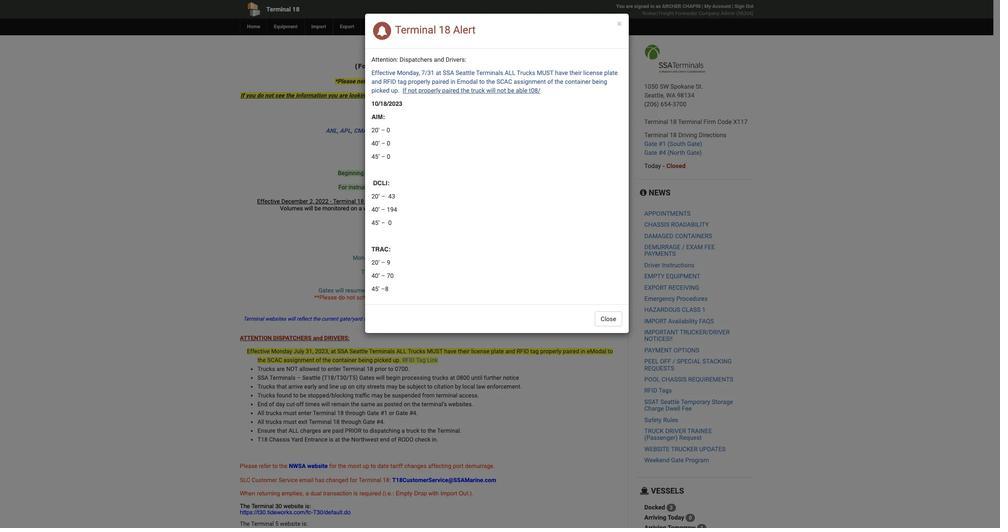 Task type: locate. For each thing, give the bounding box(es) containing it.
seattle inside trucks are not allowed to enter terminal 18 prior to 0700. ssa terminals – seattle (t18/t30/t5) gates will begin processing trucks at 0800 until further notice trucks that arrive early and line up on city streets may be subject to citation by local law enforcement. trucks found to be stopped/blocking traffic may be suspended from terminal access. end of day cut-off times will remain the same as posted on the terminal's websites. all trucks must enter terminal 18 through gate #1 or gate #4. all trucks must exit terminal 18 through gate #4. ensure that all charges are paid prior to dispatching a truck to the terminal. t18 chassis yard entrance is at the northwest end of rodo check in.
[[302, 375, 321, 381]]

0 horizontal spatial prior
[[375, 366, 387, 372]]

2 vertical spatial friday,
[[392, 276, 409, 282]]

if inside if you do not see the information you are looking for, please refer to the menu items above or the links under news on the right-hand side of the screen.
[[241, 92, 244, 99]]

options
[[674, 347, 700, 354]]

for,
[[370, 92, 379, 99]]

and inside trucks are not allowed to enter terminal 18 prior to 0700. ssa terminals – seattle (t18/t30/t5) gates will begin processing trucks at 0800 until further notice trucks that arrive early and line up on city streets may be subject to citation by local law enforcement. trucks found to be stopped/blocking traffic may be suspended from terminal access. end of day cut-off times will remain the same as posted on the terminal's websites. all trucks must enter terminal 18 through gate #1 or gate #4. all trucks must exit terminal 18 through gate #4. ensure that all charges are paid prior to dispatching a truck to the terminal. t18 chassis yard entrance is at the northwest end of rodo check in.
[[318, 383, 328, 390]]

0 vertical spatial assignment
[[514, 78, 546, 85]]

ssa inside the effective monday, 7/31 at ssa seattle terminals all trucks must have their license plate and rfid tag properly paired in emodal to the scac assignment of the container being picked up.
[[443, 69, 454, 76]]

1 horizontal spatial plate
[[604, 69, 618, 76]]

import down t18customerservice@ssamarine.com
[[441, 490, 457, 497]]

website inside the terminal 30 website is: https://t30.tideworks.com/fc-t30/default.do
[[284, 503, 304, 509]]

20' – 9
[[372, 259, 390, 266]]

from inside trucks are not allowed to enter terminal 18 prior to 0700. ssa terminals – seattle (t18/t30/t5) gates will begin processing trucks at 0800 until further notice trucks that arrive early and line up on city streets may be subject to citation by local law enforcement. trucks found to be stopped/blocking traffic may be suspended from terminal access. end of day cut-off times will remain the same as posted on the terminal's websites. all trucks must enter terminal 18 through gate #1 or gate #4. all trucks must exit terminal 18 through gate #4. ensure that all charges are paid prior to dispatching a truck to the terminal. t18 chassis yard entrance is at the northwest end of rodo check in.
[[422, 392, 435, 399]]

monday, up thursday,
[[353, 255, 375, 261]]

45' down please see
[[372, 153, 380, 160]]

0 vertical spatial arrive
[[407, 294, 422, 301]]

1 vertical spatial up
[[340, 383, 347, 390]]

may down begin
[[387, 383, 398, 390]]

1050
[[645, 83, 658, 90]]

1 vertical spatial website
[[284, 503, 304, 509]]

prior inside trucks are not allowed to enter terminal 18 prior to 0700. ssa terminals – seattle (t18/t30/t5) gates will begin processing trucks at 0800 until further notice trucks that arrive early and line up on city streets may be subject to citation by local law enforcement. trucks found to be stopped/blocking traffic may be suspended from terminal access. end of day cut-off times will remain the same as posted on the terminal's websites. all trucks must enter terminal 18 through gate #1 or gate #4. all trucks must exit terminal 18 through gate #4. ensure that all charges are paid prior to dispatching a truck to the terminal. t18 chassis yard entrance is at the northwest end of rodo check in.
[[375, 366, 387, 372]]

as up broker/freight on the right top
[[656, 4, 661, 9]]

0 right the cgm,
[[387, 127, 390, 134]]

- up day
[[449, 247, 450, 254]]

0 vertical spatial 2023,
[[386, 170, 400, 176]]

0 vertical spatial as
[[656, 4, 661, 9]]

(swire),
[[398, 127, 419, 134]]

remain
[[332, 401, 350, 408]]

have up right-
[[555, 69, 568, 76]]

please for please see
[[367, 142, 384, 148]]

appointments chassis roadability damaged containers demurrage / exam fee payments driver instructions empty equipment export receiving emergency procedures hazardous class 1 import availability faqs important trucker/driver notices!! payment options peel off / special stacking requests pool chassis requirements rfid tags ssat seattle temporary storage charge dwell fee safety rules truck driver trainee (passenger) request website trucker updates weekend gate program
[[645, 210, 734, 464]]

local
[[463, 383, 475, 390]]

1 horizontal spatial reflect
[[557, 316, 572, 322]]

when
[[409, 205, 423, 212]]

transaction
[[323, 490, 352, 497]]

0 vertical spatial must
[[537, 69, 554, 76]]

will right websites
[[288, 316, 295, 322]]

18 inside effective december 2, 2022 - terminal 18 will temporarily be closing gate/yard operations on fridays due to ongoing volume declines volumes will be monitored on a weekly basis and when conditions improve, friday gate/yard operations will resume.
[[357, 198, 364, 205]]

gate/yard up conditions
[[435, 198, 460, 205]]

40' for 40' – 194
[[372, 206, 380, 213]]

trucks inside effective monday july 31, 2023, at ssa seattle terminals all trucks must have their license plate and rfid tag properly paired in emodal to the scac assignment of the container being picked up.
[[408, 348, 426, 355]]

weekend gate program link
[[645, 457, 709, 464]]

18 down 3700
[[670, 118, 677, 125]]

in inside effective monday july 31, 2023, at ssa seattle terminals all trucks must have their license plate and rfid tag properly paired in emodal to the scac assignment of the container being picked up.
[[581, 348, 586, 355]]

current
[[322, 316, 338, 322]]

1 vertical spatial 40'
[[372, 206, 380, 213]]

0 horizontal spatial ssa
[[258, 375, 268, 381]]

0 vertical spatial refer
[[399, 92, 412, 99]]

0 horizontal spatial may
[[372, 392, 383, 399]]

peel
[[645, 358, 659, 365]]

yard inside trucks are not allowed to enter terminal 18 prior to 0700. ssa terminals – seattle (t18/t30/t5) gates will begin processing trucks at 0800 until further notice trucks that arrive early and line up on city streets may be subject to citation by local law enforcement. trucks found to be stopped/blocking traffic may be suspended from terminal access. end of day cut-off times will remain the same as posted on the terminal's websites. all trucks must enter terminal 18 through gate #1 or gate #4. all trucks must exit terminal 18 through gate #4. ensure that all charges are paid prior to dispatching a truck to the terminal. t18 chassis yard entrance is at the northwest end of rodo check in.
[[291, 436, 303, 443]]

and inside effective december 2, 2022 - terminal 18 will temporarily be closing gate/yard operations on fridays due to ongoing volume declines volumes will be monitored on a weekly basis and when conditions improve, friday gate/yard operations will resume.
[[398, 205, 408, 212]]

up
[[595, 316, 601, 322], [340, 383, 347, 390], [363, 463, 369, 469]]

at down paid
[[335, 436, 340, 443]]

1 horizontal spatial most
[[582, 316, 594, 322]]

are inside 'you are signed in as archer chapin | my account | sign out broker/freight forwarder company admin (58204)'
[[626, 4, 633, 9]]

required
[[360, 490, 381, 497]]

broker/freight
[[643, 11, 674, 16]]

effective for effective monday, 7/31 at ssa seattle terminals all trucks must have their license plate and rfid tag properly paired in emodal to the scac assignment of the container being picked up.
[[372, 69, 396, 76]]

yard down charges
[[291, 436, 303, 443]]

monitored
[[323, 205, 349, 212]]

effective inside effective monday july 31, 2023, at ssa seattle terminals all trucks must have their license plate and rfid tag properly paired in emodal to the scac assignment of the container being picked up.
[[247, 348, 270, 355]]

- right 24th
[[452, 276, 453, 282]]

or down the posted
[[389, 410, 394, 416]]

***
[[436, 99, 446, 106]]

prior up begin
[[375, 366, 387, 372]]

1 vertical spatial is:
[[302, 521, 308, 527]]

payment options link
[[645, 347, 700, 354]]

must inside effective monday july 31, 2023, at ssa seattle terminals all trucks must have their license plate and rfid tag properly paired in emodal to the scac assignment of the container being picked up.
[[427, 348, 443, 355]]

container inside beginning june 3, 2023, t18 will be open for a this will not affect container free time.
[[430, 177, 455, 184]]

t18 down forecast
[[459, 62, 472, 70]]

seattle down drivers:
[[350, 348, 368, 355]]

1 vertical spatial trucks
[[266, 410, 282, 416]]

18 up msc, in the left of the page
[[472, 120, 479, 127]]

20' – 0
[[372, 127, 390, 134]]

declines
[[580, 198, 602, 205]]

2 40' from the top
[[372, 206, 380, 213]]

seattle inside effective monday july 31, 2023, at ssa seattle terminals all trucks must have their license plate and rfid tag properly paired in emodal to the scac assignment of the container being picked up.
[[350, 348, 368, 355]]

1 45' from the top
[[372, 153, 380, 160]]

is left required
[[354, 490, 358, 497]]

and left we
[[372, 78, 382, 85]]

paired
[[432, 78, 449, 85], [442, 87, 460, 94], [563, 348, 579, 355]]

rodo
[[398, 436, 414, 443]]

may inside terminal websites will reflect the current gate/yard schedules. please do not rely on information from outside parties as they may not reflect the most up to date information.*
[[536, 316, 546, 322]]

steamship
[[383, 120, 411, 127]]

1 | from the left
[[702, 4, 703, 9]]

ship image
[[640, 487, 649, 495]]

1 horizontal spatial scac
[[497, 78, 512, 85]]

2 must from the top
[[283, 419, 297, 425]]

0 horizontal spatial |
[[702, 4, 703, 9]]

in up the items
[[451, 78, 456, 85]]

terminal 18
[[266, 6, 300, 13]]

they
[[525, 316, 535, 322]]

0 vertical spatial please
[[367, 142, 384, 148]]

1 the from the top
[[240, 503, 250, 509]]

being inside the effective monday, 7/31 at ssa seattle terminals all trucks must have their license plate and rfid tag properly paired in emodal to the scac assignment of the container being picked up.
[[592, 78, 608, 85]]

1 vertical spatial monday,
[[353, 255, 375, 261]]

0 vertical spatial monday,
[[397, 69, 420, 76]]

arrive up the found
[[288, 383, 303, 390]]

0 horizontal spatial #1
[[381, 410, 388, 416]]

1 vertical spatial the
[[240, 521, 250, 527]]

and left drivers:
[[434, 56, 444, 63]]

is: for 30
[[305, 503, 311, 509]]

1 vertical spatial please
[[423, 184, 441, 191]]

0 vertical spatial may
[[536, 316, 546, 322]]

0 horizontal spatial scac
[[267, 357, 282, 363]]

must down cut-
[[283, 410, 297, 416]]

2 vertical spatial terminals
[[270, 375, 296, 381]]

1 horizontal spatial t18
[[401, 170, 411, 176]]

40' – 0
[[372, 140, 390, 147]]

#1 down the posted
[[381, 410, 388, 416]]

news
[[647, 188, 671, 197]]

0 vertical spatial all
[[258, 410, 264, 416]]

0 horizontal spatial enter
[[298, 410, 312, 416]]

be left able at the top of page
[[508, 87, 515, 94]]

terminal down returning
[[252, 503, 274, 509]]

emodal
[[457, 78, 478, 85]]

begin
[[386, 375, 401, 381]]

gate
[[645, 140, 657, 147], [645, 149, 657, 156], [367, 410, 379, 416], [396, 410, 408, 416], [363, 419, 375, 425], [671, 457, 684, 464]]

cut-
[[287, 401, 296, 408]]

assignment inside the effective monday, 7/31 at ssa seattle terminals all trucks must have their license plate and rfid tag properly paired in emodal to the scac assignment of the container being picked up.
[[514, 78, 546, 85]]

not inside beginning june 3, 2023, t18 will be open for a this will not affect container free time.
[[404, 177, 412, 184]]

enter
[[328, 366, 341, 372], [298, 410, 312, 416]]

account
[[713, 4, 731, 9]]

in inside 'you are signed in as archer chapin | my account | sign out broker/freight forwarder company admin (58204)'
[[651, 4, 655, 9]]

as inside 'you are signed in as archer chapin | my account | sign out broker/freight forwarder company admin (58204)'
[[656, 4, 661, 9]]

a left weekly on the left of the page
[[359, 205, 362, 212]]

in inside the effective monday, 7/31 at ssa seattle terminals all trucks must have their license plate and rfid tag properly paired in emodal to the scac assignment of the container being picked up.
[[451, 78, 456, 85]]

of up allowed in the bottom left of the page
[[316, 357, 321, 363]]

seattle down tags
[[661, 398, 680, 405]]

1 horizontal spatial gates
[[359, 375, 375, 381]]

t18customerservice@ssamarine.com link
[[392, 477, 497, 483]]

1 vertical spatial today
[[668, 514, 685, 521]]

please right schedules.
[[390, 316, 406, 322]]

terminal inside terminal websites will reflect the current gate/yard schedules. please do not rely on information from outside parties as they may not reflect the most up to date information.*
[[243, 316, 264, 322]]

all up 0700.
[[397, 348, 407, 355]]

2 you from the left
[[328, 92, 338, 99]]

refer down open
[[442, 184, 454, 191]]

0 vertical spatial website
[[307, 463, 328, 469]]

at down drivers:
[[331, 348, 336, 355]]

1 vertical spatial 20'
[[372, 259, 380, 266]]

gate)
[[687, 140, 702, 147], [687, 149, 702, 156]]

terminal up 'equipment'
[[266, 6, 291, 13]]

1 vertical spatial import
[[441, 490, 457, 497]]

effective december 2, 2022 - terminal 18 will temporarily be closing gate/yard operations on fridays due to ongoing volume declines volumes will be monitored on a weekly basis and when conditions improve, friday gate/yard operations will resume.
[[257, 198, 602, 212]]

chassis
[[645, 221, 670, 228], [662, 376, 687, 383]]

paired inside the effective monday, 7/31 at ssa seattle terminals all trucks must have their license plate and rfid tag properly paired in emodal to the scac assignment of the container being picked up.
[[432, 78, 449, 85]]

refer inside if you do not see the information you are looking for, please refer to the menu items above or the links under news on the right-hand side of the screen.
[[399, 92, 412, 99]]

1 vertical spatial all
[[397, 348, 407, 355]]

for for slc customer service email has changed for terminal 18:
[[350, 477, 357, 483]]

websites.
[[449, 401, 473, 408]]

scac inside effective monday july 31, 2023, at ssa seattle terminals all trucks must have their license plate and rfid tag properly paired in emodal to the scac assignment of the container being picked up.
[[267, 357, 282, 363]]

terminal up (for terminal map click here, t18 yard map )
[[416, 53, 447, 61]]

terminal.
[[437, 427, 462, 434]]

0 vertical spatial yard
[[474, 62, 490, 70]]

up down northwest
[[363, 463, 369, 469]]

is down paid
[[329, 436, 334, 443]]

up inside terminal websites will reflect the current gate/yard schedules. please do not rely on information from outside parties as they may not reflect the most up to date information.*
[[595, 316, 601, 322]]

1 horizontal spatial may
[[387, 383, 398, 390]]

arrive down remainder
[[407, 294, 422, 301]]

1 horizontal spatial #1
[[659, 140, 666, 147]]

at down remainder
[[423, 294, 429, 301]]

effective inside effective december 2, 2022 - terminal 18 will temporarily be closing gate/yard operations on fridays due to ongoing volume declines volumes will be monitored on a weekly basis and when conditions improve, friday gate/yard operations will resume.
[[257, 198, 280, 205]]

do inside terminal websites will reflect the current gate/yard schedules. please do not rely on information from outside parties as they may not reflect the most up to date information.*
[[407, 316, 413, 322]]

dispatchers
[[273, 335, 312, 341]]

mae,
[[449, 127, 462, 134]]

may right they
[[536, 316, 546, 322]]

recent
[[437, 78, 454, 85]]

signed
[[635, 4, 649, 9]]

0 horizontal spatial yard
[[291, 436, 303, 443]]

18 up weekly on the left of the page
[[357, 198, 364, 205]]

1 horizontal spatial refer
[[399, 92, 412, 99]]

0 horizontal spatial for
[[329, 463, 337, 469]]

terminals inside the effective monday, 7/31 at ssa seattle terminals all trucks must have their license plate and rfid tag properly paired in emodal to the scac assignment of the container being picked up.
[[476, 69, 503, 76]]

trucks up citation
[[432, 375, 449, 381]]

t08/
[[529, 87, 541, 94]]

0 vertical spatial terminals
[[476, 69, 503, 76]]

a inside trucks are not allowed to enter terminal 18 prior to 0700. ssa terminals – seattle (t18/t30/t5) gates will begin processing trucks at 0800 until further notice trucks that arrive early and line up on city streets may be subject to citation by local law enforcement. trucks found to be stopped/blocking traffic may be suspended from terminal access. end of day cut-off times will remain the same as posted on the terminal's websites. all trucks must enter terminal 18 through gate #1 or gate #4. all trucks must exit terminal 18 through gate #4. ensure that all charges are paid prior to dispatching a truck to the terminal. t18 chassis yard entrance is at the northwest end of rodo check in.
[[402, 427, 405, 434]]

– for 20' – 0
[[381, 127, 385, 134]]

all inside the effective monday, 7/31 at ssa seattle terminals all trucks must have their license plate and rfid tag properly paired in emodal to the scac assignment of the container being picked up.
[[505, 69, 516, 76]]

paired inside effective monday july 31, 2023, at ssa seattle terminals all trucks must have their license plate and rfid tag properly paired in emodal to the scac assignment of the container being picked up.
[[563, 348, 579, 355]]

1 horizontal spatial enter
[[328, 366, 341, 372]]

0 horizontal spatial all
[[289, 427, 299, 434]]

#4. up dispatching
[[377, 419, 385, 425]]

being inside effective monday july 31, 2023, at ssa seattle terminals all trucks must have their license plate and rfid tag properly paired in emodal to the scac assignment of the container being picked up.
[[358, 357, 373, 363]]

for for please refer to the nwsa website for the most up to date tariff changes affecting port demurrage.
[[329, 463, 337, 469]]

container inside effective monday july 31, 2023, at ssa seattle terminals all trucks must have their license plate and rfid tag properly paired in emodal to the scac assignment of the container being picked up.
[[332, 357, 357, 363]]

gate) down driving
[[687, 140, 702, 147]]

0 down chv
[[387, 140, 390, 147]]

2 horizontal spatial for
[[445, 170, 453, 176]]

1 40' from the top
[[372, 140, 380, 147]]

paired up menu
[[432, 78, 449, 85]]

0 horizontal spatial have
[[391, 78, 404, 85]]

ongoing
[[537, 198, 558, 205]]

2 horizontal spatial container
[[565, 78, 591, 85]]

gate/yard down fridays
[[495, 205, 520, 212]]

/ left exam
[[682, 243, 685, 251]]

2 horizontal spatial all
[[505, 69, 516, 76]]

you
[[617, 4, 625, 9]]

0 vertical spatial operations
[[461, 198, 489, 205]]

traffic
[[355, 392, 370, 399]]

1 vertical spatial gate)
[[687, 149, 702, 156]]

assignment inside effective monday july 31, 2023, at ssa seattle terminals all trucks must have their license plate and rfid tag properly paired in emodal to the scac assignment of the container being picked up.
[[284, 357, 314, 363]]

on down this
[[381, 184, 388, 191]]

to inside the effective monday, 7/31 at ssa seattle terminals all trucks must have their license plate and rfid tag properly paired in emodal to the scac assignment of the container being picked up.
[[479, 78, 485, 85]]

20' –  43
[[372, 193, 395, 200]]

2 45' from the top
[[372, 219, 380, 226]]

0 inside docked 3 arriving today 0
[[689, 515, 692, 521]]

0 horizontal spatial monday,
[[353, 255, 375, 261]]

0 vertical spatial 45'
[[372, 153, 380, 160]]

20' for 20' –  43
[[372, 193, 380, 200]]

pool
[[645, 376, 660, 383]]

0 horizontal spatial terminals
[[270, 375, 296, 381]]

#1 inside trucks are not allowed to enter terminal 18 prior to 0700. ssa terminals – seattle (t18/t30/t5) gates will begin processing trucks at 0800 until further notice trucks that arrive early and line up on city streets may be subject to citation by local law enforcement. trucks found to be stopped/blocking traffic may be suspended from terminal access. end of day cut-off times will remain the same as posted on the terminal's websites. all trucks must enter terminal 18 through gate #1 or gate #4. all trucks must exit terminal 18 through gate #4. ensure that all charges are paid prior to dispatching a truck to the terminal. t18 chassis yard entrance is at the northwest end of rodo check in.
[[381, 410, 388, 416]]

2023, up this
[[386, 170, 400, 176]]

container down open
[[430, 177, 455, 184]]

0 horizontal spatial 2023,
[[315, 348, 329, 355]]

is: inside the terminal 30 website is: https://t30.tideworks.com/fc-t30/default.do
[[305, 503, 311, 509]]

1 horizontal spatial tag
[[531, 348, 539, 355]]

sign
[[735, 4, 745, 9]]

40' down the cgm,
[[372, 140, 380, 147]]

all inside trucks are not allowed to enter terminal 18 prior to 0700. ssa terminals – seattle (t18/t30/t5) gates will begin processing trucks at 0800 until further notice trucks that arrive early and line up on city streets may be subject to citation by local law enforcement. trucks found to be stopped/blocking traffic may be suspended from terminal access. end of day cut-off times will remain the same as posted on the terminal's websites. all trucks must enter terminal 18 through gate #1 or gate #4. all trucks must exit terminal 18 through gate #4. ensure that all charges are paid prior to dispatching a truck to the terminal. t18 chassis yard entrance is at the northwest end of rodo check in.
[[289, 427, 299, 434]]

2 20' from the top
[[372, 259, 380, 266]]

enforcement.
[[487, 383, 522, 390]]

have inside the effective monday, 7/31 at ssa seattle terminals all trucks must have their license plate and rfid tag properly paired in emodal to the scac assignment of the container being picked up.
[[555, 69, 568, 76]]

18 left alert
[[439, 24, 451, 36]]

please refer to the nwsa website for the most up to date tariff changes affecting port demurrage.
[[240, 463, 495, 469]]

0 vertical spatial truck
[[471, 87, 485, 94]]

scac inside the effective monday, 7/31 at ssa seattle terminals all trucks must have their license plate and rfid tag properly paired in emodal to the scac assignment of the container being picked up.
[[497, 78, 512, 85]]

if for if not properly paired the truck will not be able t08/
[[403, 87, 407, 94]]

0 vertical spatial up
[[595, 316, 601, 322]]

damaged containers link
[[645, 232, 712, 239]]

seattle inside the effective monday, 7/31 at ssa seattle terminals all trucks must have their license plate and rfid tag properly paired in emodal to the scac assignment of the container being picked up.
[[456, 69, 475, 76]]

– for 45' – 0
[[381, 153, 385, 160]]

45' down weekly on the left of the page
[[372, 219, 380, 226]]

please up 45' – 0
[[367, 142, 384, 148]]

1 horizontal spatial gate/yard
[[435, 198, 460, 205]]

up. up 0700.
[[393, 357, 401, 363]]

demurrage.
[[465, 463, 495, 469]]

2 vertical spatial website
[[280, 521, 301, 527]]

that up chassis
[[277, 427, 287, 434]]

1 vertical spatial gate/yard
[[495, 205, 520, 212]]

november down 9
[[388, 269, 415, 275]]

*please note that we have made some recent changes to our home page!
[[335, 78, 527, 85]]

information inside terminal websites will reflect the current gate/yard schedules. please do not rely on information from outside parties as they may not reflect the most up to date information.*
[[441, 316, 468, 322]]

1 horizontal spatial information
[[441, 316, 468, 322]]

enter up (t18/t30/t5)
[[328, 366, 341, 372]]

- right '3rd'
[[447, 240, 449, 247]]

export link
[[333, 19, 361, 35]]

rfid up notice
[[517, 348, 529, 355]]

0 vertical spatial have
[[555, 69, 568, 76]]

terminal inside the terminal 30 website is: https://t30.tideworks.com/fc-t30/default.do
[[252, 503, 274, 509]]

(passenger)
[[645, 434, 678, 441]]

map up home
[[492, 62, 506, 70]]

0 vertical spatial enter
[[328, 366, 341, 372]]

gate
[[486, 294, 497, 301]]

procedures
[[677, 295, 708, 302]]

1 all from the top
[[258, 410, 264, 416]]

unless
[[481, 287, 498, 294]]

1 horizontal spatial from
[[469, 316, 481, 322]]

– for 40' – 194
[[381, 206, 385, 213]]

be
[[508, 87, 515, 94], [423, 170, 429, 176], [407, 198, 413, 205], [315, 205, 321, 212], [399, 383, 405, 390], [300, 392, 306, 399], [384, 392, 391, 399]]

0 vertical spatial t18
[[459, 62, 472, 70]]

website down empties,
[[284, 503, 304, 509]]

today - closed
[[645, 162, 686, 169]]

0 horizontal spatial or
[[389, 410, 394, 416]]

of left day
[[269, 401, 274, 408]]

is
[[329, 436, 334, 443], [354, 490, 358, 497]]

for inside beginning june 3, 2023, t18 will be open for a this will not affect container free time.
[[445, 170, 453, 176]]

3 40' from the top
[[372, 272, 380, 279]]

do inside if you do not see the information you are looking for, please refer to the menu items above or the links under news on the right-hand side of the screen.
[[257, 92, 264, 99]]

friday, up hours
[[392, 276, 409, 282]]

(south
[[668, 140, 686, 147]]

of right the end
[[391, 436, 397, 443]]

trucks down day
[[266, 410, 282, 416]]

from left outside
[[469, 316, 481, 322]]

import inside 'link'
[[311, 24, 326, 30]]

a inside effective december 2, 2022 - terminal 18 will temporarily be closing gate/yard operations on fridays due to ongoing volume declines volumes will be monitored on a weekly basis and when conditions improve, friday gate/yard operations will resume.
[[359, 205, 362, 212]]

driver
[[645, 261, 661, 269]]

tag right we
[[398, 78, 407, 85]]

a up rodo
[[402, 427, 405, 434]]

ssa inside trucks are not allowed to enter terminal 18 prior to 0700. ssa terminals – seattle (t18/t30/t5) gates will begin processing trucks at 0800 until further notice trucks that arrive early and line up on city streets may be subject to citation by local law enforcement. trucks found to be stopped/blocking traffic may be suspended from terminal access. end of day cut-off times will remain the same as posted on the terminal's websites. all trucks must enter terminal 18 through gate #1 or gate #4. all trucks must exit terminal 18 through gate #4. ensure that all charges are paid prior to dispatching a truck to the terminal. t18 chassis yard entrance is at the northwest end of rodo check in.
[[258, 375, 268, 381]]

be inside beginning june 3, 2023, t18 will be open for a this will not affect container free time.
[[423, 170, 429, 176]]

1 must from the top
[[283, 410, 297, 416]]

as left they
[[518, 316, 524, 322]]

through down same
[[345, 410, 366, 416]]

2 the from the top
[[240, 521, 250, 527]]

0 vertical spatial #1
[[659, 140, 666, 147]]

0 vertical spatial do
[[257, 92, 264, 99]]

tag
[[398, 78, 407, 85], [531, 348, 539, 355]]

40'
[[372, 140, 380, 147], [372, 206, 380, 213], [372, 272, 380, 279]]

gate #1 (south gate) link
[[645, 140, 702, 147]]

rfid inside appointments chassis roadability damaged containers demurrage / exam fee payments driver instructions empty equipment export receiving emergency procedures hazardous class 1 import availability faqs important trucker/driver notices!! payment options peel off / special stacking requests pool chassis requirements rfid tags ssat seattle temporary storage charge dwell fee safety rules truck driver trainee (passenger) request website trucker updates weekend gate program
[[645, 387, 658, 394]]

3,
[[380, 170, 384, 176]]

truck driver trainee (passenger) request link
[[645, 427, 712, 441]]

and
[[434, 56, 444, 63], [372, 78, 382, 85], [398, 205, 408, 212], [313, 335, 323, 341], [506, 348, 515, 355], [318, 383, 328, 390]]

driver
[[666, 427, 686, 435]]

45' for 45' – 0
[[372, 153, 380, 160]]

1 vertical spatial from
[[422, 392, 435, 399]]

are right the you
[[626, 4, 633, 9]]

observed)
[[456, 255, 483, 261]]

0 for 20' – 0
[[387, 127, 390, 134]]

at inside the effective monday, 7/31 at ssa seattle terminals all trucks must have their license plate and rfid tag properly paired in emodal to the scac assignment of the container being picked up.
[[436, 69, 441, 76]]

please down affect
[[423, 184, 441, 191]]

1 horizontal spatial is
[[354, 490, 358, 497]]

0 vertical spatial properly
[[408, 78, 431, 85]]

0 horizontal spatial tag
[[398, 78, 407, 85]]

to inside effective monday july 31, 2023, at ssa seattle terminals all trucks must have their license plate and rfid tag properly paired in emodal to the scac assignment of the container being picked up.
[[608, 348, 613, 355]]

1 horizontal spatial changes
[[456, 78, 478, 85]]

1 horizontal spatial today
[[668, 514, 685, 521]]

hand
[[579, 92, 592, 99]]

2 horizontal spatial please
[[390, 316, 406, 322]]

0 vertical spatial license
[[584, 69, 603, 76]]

website down https://t30.tideworks.com/fc-t30/default.do link
[[280, 521, 301, 527]]

resume
[[346, 287, 365, 294]]

arrive
[[407, 294, 422, 301], [288, 383, 303, 390]]

1 vertical spatial for
[[329, 463, 337, 469]]

0 down 194
[[388, 219, 392, 226]]

be up suspended
[[399, 383, 405, 390]]

be up affect
[[423, 170, 429, 176]]

0 vertical spatial up.
[[391, 87, 400, 94]]

out.).
[[459, 490, 474, 497]]

today down #4
[[645, 162, 661, 169]]

is: down dual at the bottom of the page
[[305, 503, 311, 509]]

1 horizontal spatial |
[[732, 4, 734, 9]]

changes up if not properly paired the truck will not be able t08/
[[456, 78, 478, 85]]

and up notice
[[506, 348, 515, 355]]

2 map from the left
[[492, 62, 506, 70]]

participation
[[389, 184, 422, 191]]

40' up '45''
[[372, 272, 380, 279]]

notices!!
[[645, 335, 673, 343]]

0 vertical spatial gate)
[[687, 140, 702, 147]]

their up 0800
[[458, 348, 470, 355]]

0 horizontal spatial license
[[471, 348, 490, 355]]

31,
[[306, 348, 314, 355]]

all inside effective monday july 31, 2023, at ssa seattle terminals all trucks must have their license plate and rfid tag properly paired in emodal to the scac assignment of the container being picked up.
[[397, 348, 407, 355]]

up. up 10/18/2023
[[391, 87, 400, 94]]

2 | from the left
[[732, 4, 734, 9]]

1 horizontal spatial all
[[397, 348, 407, 355]]

empty
[[396, 490, 413, 497]]

1 vertical spatial #1
[[381, 410, 388, 416]]

2 vertical spatial do
[[407, 316, 413, 322]]

are down '*please' on the left of the page
[[339, 92, 348, 99]]

0 horizontal spatial information
[[296, 92, 327, 99]]

effective for effective december 2, 2022 - terminal 18 will temporarily be closing gate/yard operations on fridays due to ongoing volume declines volumes will be monitored on a weekly basis and when conditions improve, friday gate/yard operations will resume.
[[257, 198, 280, 205]]

1 vertical spatial arrive
[[288, 383, 303, 390]]

1 vertical spatial paired
[[442, 87, 460, 94]]

please for please refer to the nwsa website for the most up to date tariff changes affecting port demurrage.
[[240, 463, 258, 469]]

home
[[247, 24, 260, 30]]

website up slc customer service email has changed for terminal 18:
[[307, 463, 328, 469]]

hlc,
[[435, 127, 447, 134]]

posted
[[384, 401, 403, 408]]

1 vertical spatial picked
[[374, 357, 391, 363]]

trainee
[[688, 427, 712, 435]]

*please
[[335, 78, 355, 85]]

up inside trucks are not allowed to enter terminal 18 prior to 0700. ssa terminals – seattle (t18/t30/t5) gates will begin processing trucks at 0800 until further notice trucks that arrive early and line up on city streets may be subject to citation by local law enforcement. trucks found to be stopped/blocking traffic may be suspended from terminal access. end of day cut-off times will remain the same as posted on the terminal's websites. all trucks must enter terminal 18 through gate #1 or gate #4. all trucks must exit terminal 18 through gate #4. ensure that all charges are paid prior to dispatching a truck to the terminal. t18 chassis yard entrance is at the northwest end of rodo check in.
[[340, 383, 347, 390]]

40' for 40' – 0
[[372, 140, 380, 147]]

paired left emodal
[[563, 348, 579, 355]]

45' for 45' –  0
[[372, 219, 380, 226]]

all up home
[[505, 69, 516, 76]]

1 vertical spatial 2023,
[[315, 348, 329, 355]]

|
[[702, 4, 703, 9], [732, 4, 734, 9]]

2023, inside beginning june 3, 2023, t18 will be open for a this will not affect container free time.
[[386, 170, 400, 176]]

please up 10/18/2023
[[380, 92, 397, 99]]

0800!**
[[528, 294, 548, 301]]

ssa up the end
[[258, 375, 268, 381]]

roadability
[[671, 221, 709, 228]]

date left import
[[608, 316, 619, 322]]

ssa inside effective monday july 31, 2023, at ssa seattle terminals all trucks must have their license plate and rfid tag properly paired in emodal to the scac assignment of the container being picked up.
[[337, 348, 348, 355]]

2022
[[316, 198, 329, 205]]

1 vertical spatial gates
[[359, 375, 375, 381]]

t18 inside trucks are not allowed to enter terminal 18 prior to 0700. ssa terminals – seattle (t18/t30/t5) gates will begin processing trucks at 0800 until further notice trucks that arrive early and line up on city streets may be subject to citation by local law enforcement. trucks found to be stopped/blocking traffic may be suspended from terminal access. end of day cut-off times will remain the same as posted on the terminal's websites. all trucks must enter terminal 18 through gate #1 or gate #4. all trucks must exit terminal 18 through gate #4. ensure that all charges are paid prior to dispatching a truck to the terminal. t18 chassis yard entrance is at the northwest end of rodo check in.
[[258, 436, 268, 443]]

cma-
[[354, 127, 369, 134]]

1 20' from the top
[[372, 193, 380, 200]]

gates inside trucks are not allowed to enter terminal 18 prior to 0700. ssa terminals – seattle (t18/t30/t5) gates will begin processing trucks at 0800 until further notice trucks that arrive early and line up on city streets may be subject to citation by local law enforcement. trucks found to be stopped/blocking traffic may be suspended from terminal access. end of day cut-off times will remain the same as posted on the terminal's websites. all trucks must enter terminal 18 through gate #1 or gate #4. all trucks must exit terminal 18 through gate #4. ensure that all charges are paid prior to dispatching a truck to the terminal. t18 chassis yard entrance is at the northwest end of rodo check in.
[[359, 375, 375, 381]]

terminals inside trucks are not allowed to enter terminal 18 prior to 0700. ssa terminals – seattle (t18/t30/t5) gates will begin processing trucks at 0800 until further notice trucks that arrive early and line up on city streets may be subject to citation by local law enforcement. trucks found to be stopped/blocking traffic may be suspended from terminal access. end of day cut-off times will remain the same as posted on the terminal's websites. all trucks must enter terminal 18 through gate #1 or gate #4. all trucks must exit terminal 18 through gate #4. ensure that all charges are paid prior to dispatching a truck to the terminal. t18 chassis yard entrance is at the northwest end of rodo check in.
[[270, 375, 296, 381]]



Task type: vqa. For each thing, say whether or not it's contained in the screenshot.
the topmost Profile
no



Task type: describe. For each thing, give the bounding box(es) containing it.
plate inside effective monday july 31, 2023, at ssa seattle terminals all trucks must have their license plate and rfid tag properly paired in emodal to the scac assignment of the container being picked up.
[[491, 348, 504, 355]]

please see
[[367, 142, 397, 148]]

will up for instructions on participation please refer to the
[[393, 177, 402, 184]]

to inside effective december 2, 2022 - terminal 18 will temporarily be closing gate/yard operations on fridays due to ongoing volume declines volumes will be monitored on a weekly basis and when conditions improve, friday gate/yard operations will resume.
[[530, 198, 535, 205]]

(veteran's
[[418, 255, 444, 261]]

returning
[[257, 490, 280, 497]]

– for 40' – 0
[[381, 140, 385, 147]]

stopped/blocking
[[308, 392, 354, 399]]

rfid up 0700.
[[402, 357, 415, 363]]

admin
[[721, 11, 735, 16]]

- right day) on the bottom of page
[[476, 269, 478, 275]]

1 vertical spatial properly
[[419, 87, 441, 94]]

tag inside the effective monday, 7/31 at ssa seattle terminals all trucks must have their license plate and rfid tag properly paired in emodal to the scac assignment of the container being picked up.
[[398, 78, 407, 85]]

msc,
[[464, 127, 478, 134]]

0 for 45' – 0
[[387, 153, 390, 160]]

citation
[[434, 383, 454, 390]]

18 up 'equipment'
[[293, 6, 300, 13]]

1 vertical spatial /
[[673, 358, 676, 365]]

is: for 5
[[302, 521, 308, 527]]

of inside if you do not see the information you are looking for, please refer to the menu items above or the links under news on the right-hand side of the screen.
[[606, 92, 612, 99]]

slc
[[240, 477, 250, 483]]

availability
[[668, 317, 698, 325]]

trac:
[[372, 246, 391, 253]]

1 vertical spatial that
[[277, 383, 287, 390]]

be up 'when' at the left of page
[[407, 198, 413, 205]]

18 up 'streets'
[[367, 366, 373, 372]]

a left dual at the bottom of the page
[[306, 490, 309, 497]]

terminal down welcome
[[372, 62, 402, 70]]

here,
[[438, 62, 456, 70]]

exam
[[686, 243, 703, 251]]

rfid inside the effective monday, 7/31 at ssa seattle terminals all trucks must have their license plate and rfid tag properly paired in emodal to the scac assignment of the container being picked up.
[[383, 78, 396, 85]]

hazardous class 1 link
[[645, 306, 706, 313]]

on down suspended
[[404, 401, 411, 408]]

november up "(veteran's"
[[409, 240, 436, 247]]

will down stopped/blocking
[[321, 401, 330, 408]]

effective monday july 31, 2023, at ssa seattle terminals all trucks must have their license plate and rfid tag properly paired in emodal to the scac assignment of the container being picked up.
[[247, 348, 613, 363]]

x117
[[734, 118, 748, 125]]

if for if you do not see the information you are looking for, please refer to the menu items above or the links under news on the right-hand side of the screen.
[[241, 92, 244, 99]]

see inside if you do not see the information you are looking for, please refer to the menu items above or the links under news on the right-hand side of the screen.
[[275, 92, 284, 99]]

date inside terminal websites will reflect the current gate/yard schedules. please do not rely on information from outside parties as they may not reflect the most up to date information.*
[[608, 316, 619, 322]]

export receiving link
[[645, 284, 700, 291]]

remainder
[[412, 287, 439, 294]]

0 for 40' – 0
[[387, 140, 390, 147]]

on inside if you do not see the information you are looking for, please refer to the menu items above or the links under news on the right-hand side of the screen.
[[546, 92, 553, 99]]

november down 23 in the left of the page
[[410, 276, 437, 282]]

1 vertical spatial have
[[391, 78, 404, 85]]

info circle image
[[640, 189, 647, 197]]

open
[[431, 170, 444, 176]]

effective for effective monday july 31, 2023, at ssa seattle terminals all trucks must have their license plate and rfid tag properly paired in emodal to the scac assignment of the container being picked up.
[[247, 348, 270, 355]]

picked inside the effective monday, 7/31 at ssa seattle terminals all trucks must have their license plate and rfid tag properly paired in emodal to the scac assignment of the container being picked up.
[[372, 87, 390, 94]]

are left paid
[[323, 427, 331, 434]]

tags
[[659, 387, 672, 394]]

– for 40' – 70
[[381, 272, 385, 279]]

terminal 18 driving directions gate #1 (south gate) gate #4 (north gate)
[[645, 131, 727, 156]]

information inside if you do not see the information you are looking for, please refer to the menu items above or the links under news on the right-hand side of the screen.
[[296, 92, 327, 99]]

1 horizontal spatial up
[[363, 463, 369, 469]]

not
[[286, 366, 298, 372]]

as inside trucks are not allowed to enter terminal 18 prior to 0700. ssa terminals – seattle (t18/t30/t5) gates will begin processing trucks at 0800 until further notice trucks that arrive early and line up on city streets may be subject to citation by local law enforcement. trucks found to be stopped/blocking traffic may be suspended from terminal access. end of day cut-off times will remain the same as posted on the terminal's websites. all trucks must enter terminal 18 through gate #1 or gate #4. all trucks must exit terminal 18 through gate #4. ensure that all charges are paid prior to dispatching a truck to the terminal. t18 chassis yard entrance is at the northwest end of rodo check in.
[[377, 401, 383, 408]]

be down 2022
[[315, 205, 321, 212]]

aim:
[[372, 113, 385, 120]]

container inside the effective monday, 7/31 at ssa seattle terminals all trucks must have their license plate and rfid tag properly paired in emodal to the scac assignment of the container being picked up.
[[565, 78, 591, 85]]

will down ongoing
[[551, 205, 559, 212]]

rfid tags link
[[645, 387, 672, 394]]

0 vertical spatial today
[[645, 162, 661, 169]]

1 horizontal spatial arrive
[[407, 294, 422, 301]]

paid
[[332, 427, 344, 434]]

3700
[[673, 101, 687, 108]]

45' –8
[[372, 285, 389, 292]]

on right monitored
[[351, 205, 357, 212]]

gate inside appointments chassis roadability damaged containers demurrage / exam fee payments driver instructions empty equipment export receiving emergency procedures hazardous class 1 import availability faqs important trucker/driver notices!! payment options peel off / special stacking requests pool chassis requirements rfid tags ssat seattle temporary storage charge dwell fee safety rules truck driver trainee (passenger) request website trucker updates weekend gate program
[[671, 457, 684, 464]]

13th
[[405, 255, 416, 261]]

terminal down times
[[313, 410, 336, 416]]

welcome
[[373, 53, 405, 61]]

terminal up charges
[[309, 419, 332, 425]]

code
[[718, 118, 732, 125]]

0 horizontal spatial most
[[348, 463, 361, 469]]

1 map from the left
[[404, 62, 419, 70]]

1 horizontal spatial #4.
[[410, 410, 418, 416]]

1 horizontal spatial yard
[[474, 62, 490, 70]]

is inside trucks are not allowed to enter terminal 18 prior to 0700. ssa terminals – seattle (t18/t30/t5) gates will begin processing trucks at 0800 until further notice trucks that arrive early and line up on city streets may be subject to citation by local law enforcement. trucks found to be stopped/blocking traffic may be suspended from terminal access. end of day cut-off times will remain the same as posted on the terminal's websites. all trucks must enter terminal 18 through gate #1 or gate #4. all trucks must exit terminal 18 through gate #4. ensure that all charges are paid prior to dispatching a truck to the terminal. t18 chassis yard entrance is at the northwest end of rodo check in.
[[329, 436, 334, 443]]

20'
[[372, 127, 380, 134]]

2 vertical spatial may
[[372, 392, 383, 399]]

1 vertical spatial through
[[341, 419, 362, 425]]

1 vertical spatial date
[[378, 463, 389, 469]]

please inside if you do not see the information you are looking for, please refer to the menu items above or the links under news on the right-hand side of the screen.
[[380, 92, 397, 99]]

rfid tag link
[[402, 357, 438, 363]]

tag inside effective monday july 31, 2023, at ssa seattle terminals all trucks must have their license plate and rfid tag properly paired in emodal to the scac assignment of the container being picked up.
[[531, 348, 539, 355]]

friday, inside thursday, november 23 (thanksgiving day) - friday, november 24th -
[[392, 276, 409, 282]]

will up affect
[[413, 170, 422, 176]]

0 horizontal spatial gates
[[319, 287, 334, 294]]

1 horizontal spatial do
[[339, 294, 345, 301]]

(for terminal map click here, t18 yard map )
[[355, 62, 509, 70]]

will up weekly on the left of the page
[[365, 198, 374, 205]]

0 vertical spatial chassis
[[645, 221, 670, 228]]

day)
[[463, 269, 475, 275]]

monday, inside the effective monday, 7/31 at ssa seattle terminals all trucks must have their license plate and rfid tag properly paired in emodal to the scac assignment of the container being picked up.
[[397, 69, 420, 76]]

(north
[[668, 149, 685, 156]]

10/18/2023
[[372, 100, 403, 107]]

november up '13th'
[[407, 247, 434, 254]]

t18 inside beginning june 3, 2023, t18 will be open for a this will not affect container free time.
[[401, 170, 411, 176]]

alert
[[453, 24, 476, 36]]

dwell
[[666, 405, 681, 412]]

friday, november 3rd - friday, november 10th - monday, november 13th (veteran's day observed) -
[[353, 240, 488, 261]]

2 vertical spatial trucks
[[266, 419, 282, 425]]

company
[[699, 11, 720, 16]]

pool chassis requirements link
[[645, 376, 734, 383]]

request
[[679, 434, 702, 441]]

equipment
[[666, 273, 701, 280]]

have inside effective monday july 31, 2023, at ssa seattle terminals all trucks must have their license plate and rfid tag properly paired in emodal to the scac assignment of the container being picked up.
[[444, 348, 457, 355]]

× button
[[617, 19, 622, 29]]

18 down remain at the bottom of the page
[[337, 410, 344, 416]]

18 inside terminal 18 driving directions gate #1 (south gate) gate #4 (north gate)
[[670, 131, 677, 139]]

for instructions on participation please refer to the
[[339, 184, 472, 191]]

properly inside the effective monday, 7/31 at ssa seattle terminals all trucks must have their license plate and rfid tag properly paired in emodal to the scac assignment of the container being picked up.
[[408, 78, 431, 85]]

website for the terminal 5 website is:
[[280, 521, 301, 527]]

monday, inside friday, november 3rd - friday, november 10th - monday, november 13th (veteran's day observed) -
[[353, 255, 375, 261]]

1 you from the left
[[246, 92, 255, 99]]

empty equipment link
[[645, 273, 701, 280]]

40' for 40' – 70
[[372, 272, 380, 279]]

1
[[702, 306, 706, 313]]

1 horizontal spatial truck
[[471, 87, 485, 94]]

1 vertical spatial is
[[354, 490, 358, 497]]

and inside the effective monday, 7/31 at ssa seattle terminals all trucks must have their license plate and rfid tag properly paired in emodal to the scac assignment of the container being picked up.
[[372, 78, 382, 85]]

website for the terminal 30 website is: https://t30.tideworks.com/fc-t30/default.do
[[284, 503, 304, 509]]

driver instructions link
[[645, 261, 695, 269]]

2 vertical spatial that
[[277, 427, 287, 434]]

18 up paid
[[333, 419, 340, 425]]

attention:
[[372, 56, 398, 63]]

changed
[[326, 477, 349, 483]]

firm
[[704, 118, 716, 125]]

end
[[380, 436, 390, 443]]

volumes
[[280, 205, 303, 212]]

please inside terminal websites will reflect the current gate/yard schedules. please do not rely on information from outside parties as they may not reflect the most up to date information.*
[[390, 316, 406, 322]]

up. inside the effective monday, 7/31 at ssa seattle terminals all trucks must have their license plate and rfid tag properly paired in emodal to the scac assignment of the container being picked up.
[[391, 87, 400, 94]]

and inside effective monday july 31, 2023, at ssa seattle terminals all trucks must have their license plate and rfid tag properly paired in emodal to the scac assignment of the container being picked up.
[[506, 348, 515, 355]]

their inside the effective monday, 7/31 at ssa seattle terminals all trucks must have their license plate and rfid tag properly paired in emodal to the scac assignment of the container being picked up.
[[570, 69, 582, 76]]

arriving
[[645, 514, 667, 521]]

terminal up (t18/t30/t5)
[[343, 366, 365, 372]]

picked inside effective monday july 31, 2023, at ssa seattle terminals all trucks must have their license plate and rfid tag properly paired in emodal to the scac assignment of the container being picked up.
[[374, 357, 391, 363]]

rfid inside effective monday july 31, 2023, at ssa seattle terminals all trucks must have their license plate and rfid tag properly paired in emodal to the scac assignment of the container being picked up.
[[517, 348, 529, 355]]

today inside docked 3 arriving today 0
[[668, 514, 685, 521]]

license inside effective monday july 31, 2023, at ssa seattle terminals all trucks must have their license plate and rfid tag properly paired in emodal to the scac assignment of the container being picked up.
[[471, 348, 490, 355]]

chassis
[[269, 436, 290, 443]]

at up "by"
[[450, 375, 455, 381]]

2 reflect from the left
[[557, 316, 572, 322]]

will up 'streets'
[[376, 375, 385, 381]]

information.*
[[416, 323, 447, 329]]

will left resume
[[335, 287, 344, 294]]

be up the off
[[300, 392, 306, 399]]

improve,
[[454, 205, 476, 212]]

terminal left 5 at left
[[251, 521, 274, 527]]

terminal up required
[[359, 477, 381, 483]]

prior
[[345, 427, 362, 434]]

terminal inside terminal 18 driving directions gate #1 (south gate) gate #4 (north gate)
[[645, 131, 669, 139]]

seattle inside appointments chassis roadability damaged containers demurrage / exam fee payments driver instructions empty equipment export receiving emergency procedures hazardous class 1 import availability faqs important trucker/driver notices!! payment options peel off / special stacking requests pool chassis requirements rfid tags ssat seattle temporary storage charge dwell fee safety rules truck driver trainee (passenger) request website trucker updates weekend gate program
[[661, 398, 680, 405]]

trucks are not allowed to enter terminal 18 prior to 0700. ssa terminals – seattle (t18/t30/t5) gates will begin processing trucks at 0800 until further notice trucks that arrive early and line up on city streets may be subject to citation by local law enforcement. trucks found to be stopped/blocking traffic may be suspended from terminal access. end of day cut-off times will remain the same as posted on the terminal's websites. all trucks must enter terminal 18 through gate #1 or gate #4. all trucks must exit terminal 18 through gate #4. ensure that all charges are paid prior to dispatching a truck to the terminal. t18 chassis yard entrance is at the northwest end of rodo check in.
[[258, 366, 522, 443]]

line
[[330, 383, 339, 390]]

terminal inside "steamship lines calling terminal 18 anl, apl, cma-cgm, chv (swire), cos, hlc, mae, msc, ool, sud, whl, wsl"
[[447, 120, 471, 127]]

1 vertical spatial may
[[387, 383, 398, 390]]

plate inside the effective monday, 7/31 at ssa seattle terminals all trucks must have their license plate and rfid tag properly paired in emodal to the scac assignment of the container being picked up.
[[604, 69, 618, 76]]

2023, inside effective monday july 31, 2023, at ssa seattle terminals all trucks must have their license plate and rfid tag properly paired in emodal to the scac assignment of the container being picked up.
[[315, 348, 329, 355]]

truck inside trucks are not allowed to enter terminal 18 prior to 0700. ssa terminals – seattle (t18/t30/t5) gates will begin processing trucks at 0800 until further notice trucks that arrive early and line up on city streets may be subject to citation by local law enforcement. trucks found to be stopped/blocking traffic may be suspended from terminal access. end of day cut-off times will remain the same as posted on the terminal's websites. all trucks must enter terminal 18 through gate #1 or gate #4. all trucks must exit terminal 18 through gate #4. ensure that all charges are paid prior to dispatching a truck to the terminal. t18 chassis yard entrance is at the northwest end of rodo check in.
[[406, 427, 420, 434]]

2 horizontal spatial gate/yard
[[495, 205, 520, 212]]

at down "otherwise"
[[521, 294, 526, 301]]

40' – 194
[[372, 206, 397, 213]]

3
[[670, 505, 673, 511]]

outside
[[482, 316, 499, 322]]

1 vertical spatial friday,
[[389, 247, 406, 254]]

2 all from the top
[[258, 419, 264, 425]]

apl,
[[340, 127, 352, 134]]

terminals inside effective monday july 31, 2023, at ssa seattle terminals all trucks must have their license plate and rfid tag properly paired in emodal to the scac assignment of the container being picked up.
[[369, 348, 395, 355]]

terminal up driving
[[678, 118, 702, 125]]

beginning june
[[338, 170, 378, 176]]

2 horizontal spatial t18
[[459, 62, 472, 70]]

0 vertical spatial that
[[370, 78, 381, 85]]

resume.
[[561, 205, 582, 212]]

click
[[421, 62, 436, 70]]

appointments
[[645, 210, 691, 217]]

194
[[387, 206, 397, 213]]

gate/yard inside terminal websites will reflect the current gate/yard schedules. please do not rely on information from outside parties as they may not reflect the most up to date information.*
[[340, 316, 362, 322]]

if you do not see the information you are looking for, please refer to the menu items above or the links under news on the right-hand side of the screen.
[[241, 92, 621, 106]]

terminal 18 image
[[645, 44, 706, 73]]

2 horizontal spatial refer
[[442, 184, 454, 191]]

conditions
[[425, 205, 452, 212]]

close button
[[595, 311, 622, 326]]

otherwise
[[500, 287, 526, 294]]

0 vertical spatial gate/yard
[[435, 198, 460, 205]]

the terminal 5 website is:
[[240, 521, 308, 527]]

on up the friday
[[491, 198, 497, 205]]

0 vertical spatial trucks
[[432, 375, 449, 381]]

off
[[660, 358, 671, 365]]

2,
[[310, 198, 314, 205]]

1 reflect from the left
[[297, 316, 312, 322]]

properly inside effective monday july 31, 2023, at ssa seattle terminals all trucks must have their license plate and rfid tag properly paired in emodal to the scac assignment of the container being picked up.
[[540, 348, 562, 355]]

or inside trucks are not allowed to enter terminal 18 prior to 0700. ssa terminals – seattle (t18/t30/t5) gates will begin processing trucks at 0800 until further notice trucks that arrive early and line up on city streets may be subject to citation by local law enforcement. trucks found to be stopped/blocking traffic may be suspended from terminal access. end of day cut-off times will remain the same as posted on the terminal's websites. all trucks must enter terminal 18 through gate #1 or gate #4. all trucks must exit terminal 18 through gate #4. ensure that all charges are paid prior to dispatching a truck to the terminal. t18 chassis yard entrance is at the northwest end of rodo check in.
[[389, 410, 394, 416]]

2 vertical spatial refer
[[259, 463, 271, 469]]

license inside the effective monday, 7/31 at ssa seattle terminals all trucks must have their license plate and rfid tag properly paired in emodal to the scac assignment of the container being picked up.
[[584, 69, 603, 76]]

will down the '2,'
[[305, 205, 313, 212]]

the for the terminal 5 website is:
[[240, 521, 250, 527]]

of left 'those'
[[440, 287, 446, 294]]

0 horizontal spatial #4.
[[377, 419, 385, 425]]

are inside if you do not see the information you are looking for, please refer to the menu items above or the links under news on the right-hand side of the screen.
[[339, 92, 348, 99]]

will down the our
[[487, 87, 496, 94]]

empties,
[[282, 490, 304, 497]]

18 inside "steamship lines calling terminal 18 anl, apl, cma-cgm, chv (swire), cos, hlc, mae, msc, ool, sud, whl, wsl"
[[472, 120, 479, 127]]

close
[[601, 315, 616, 322]]

export
[[645, 284, 667, 291]]

1 vertical spatial chassis
[[662, 376, 687, 383]]

made
[[405, 78, 420, 85]]

trucks inside the effective monday, 7/31 at ssa seattle terminals all trucks must have their license plate and rfid tag properly paired in emodal to the scac assignment of the container being picked up.
[[517, 69, 536, 76]]

email
[[299, 477, 314, 483]]

must inside the effective monday, 7/31 at ssa seattle terminals all trucks must have their license plate and rfid tag properly paired in emodal to the scac assignment of the container being picked up.
[[537, 69, 554, 76]]

right-
[[564, 92, 579, 99]]

98134
[[677, 92, 695, 99]]

dcli:
[[373, 180, 391, 187]]

to inside if you do not see the information you are looking for, please refer to the menu items above or the links under news on the right-hand side of the screen.
[[413, 92, 418, 99]]

for
[[339, 184, 347, 191]]

0 vertical spatial friday,
[[390, 240, 407, 247]]

and up 31,
[[313, 335, 323, 341]]

(206)
[[645, 101, 659, 108]]

to inside terminal websites will reflect the current gate/yard schedules. please do not rely on information from outside parties as they may not reflect the most up to date information.*
[[602, 316, 607, 322]]

terminal down (206)
[[645, 118, 669, 125]]

1 horizontal spatial /
[[682, 243, 685, 251]]

thursday, november 23 (thanksgiving day) - friday, november 24th -
[[361, 269, 479, 282]]

most inside terminal websites will reflect the current gate/yard schedules. please do not rely on information from outside parties as they may not reflect the most up to date information.*
[[582, 316, 594, 322]]

spokane
[[671, 83, 695, 90]]

1 vertical spatial changes
[[405, 463, 427, 469]]

1 horizontal spatial see
[[386, 142, 395, 148]]

terminal inside effective december 2, 2022 - terminal 18 will temporarily be closing gate/yard operations on fridays due to ongoing volume declines volumes will be monitored on a weekly basis and when conditions improve, friday gate/yard operations will resume.
[[333, 198, 356, 205]]

20' for 20' – 9
[[372, 259, 380, 266]]

terminal up dispatchers
[[395, 24, 436, 36]]

on left "city"
[[348, 383, 355, 390]]

be up the posted
[[384, 392, 391, 399]]

or inside if you do not see the information you are looking for, please refer to the menu items above or the links under news on the right-hand side of the screen.
[[481, 92, 487, 99]]

at inside effective monday july 31, 2023, at ssa seattle terminals all trucks must have their license plate and rfid tag properly paired in emodal to the scac assignment of the container being picked up.
[[331, 348, 336, 355]]

november down trac:
[[376, 255, 403, 261]]

are left not
[[277, 366, 285, 372]]

– inside trucks are not allowed to enter terminal 18 prior to 0700. ssa terminals – seattle (t18/t30/t5) gates will begin processing trucks at 0800 until further notice trucks that arrive early and line up on city streets may be subject to citation by local law enforcement. trucks found to be stopped/blocking traffic may be suspended from terminal access. end of day cut-off times will remain the same as posted on the terminal's websites. all trucks must enter terminal 18 through gate #1 or gate #4. all trucks must exit terminal 18 through gate #4. ensure that all charges are paid prior to dispatching a truck to the terminal. t18 chassis yard entrance is at the northwest end of rodo check in.
[[297, 375, 301, 381]]

not inside if you do not see the information you are looking for, please refer to the menu items above or the links under news on the right-hand side of the screen.
[[265, 92, 274, 99]]

- left closed
[[663, 162, 665, 169]]

up. inside effective monday july 31, 2023, at ssa seattle terminals all trucks must have their license plate and rfid tag properly paired in emodal to the scac assignment of the container being picked up.
[[393, 357, 401, 363]]

1 horizontal spatial operations
[[521, 205, 549, 212]]

anl,
[[326, 127, 339, 134]]

– for 20' – 9
[[381, 259, 385, 266]]

the for the terminal 30 website is: https://t30.tideworks.com/fc-t30/default.do
[[240, 503, 250, 509]]

trucker
[[671, 445, 698, 453]]

18 up the here,
[[449, 53, 457, 61]]

18:
[[383, 477, 391, 483]]

port
[[453, 463, 464, 469]]

- right observed)
[[485, 255, 486, 261]]

terminal 18 alert
[[393, 24, 476, 36]]

cos,
[[420, 127, 433, 134]]

1 horizontal spatial prior
[[466, 294, 478, 301]]

0 vertical spatial through
[[345, 410, 366, 416]]

- inside effective december 2, 2022 - terminal 18 will temporarily be closing gate/yard operations on fridays due to ongoing volume declines volumes will be monitored on a weekly basis and when conditions improve, friday gate/yard operations will resume.
[[330, 198, 332, 205]]

#1 inside terminal 18 driving directions gate #1 (south gate) gate #4 (north gate)
[[659, 140, 666, 147]]

0800
[[457, 375, 470, 381]]

sign out link
[[735, 4, 754, 9]]

(t18/t30/t5)
[[322, 375, 358, 381]]

will inside terminal websites will reflect the current gate/yard schedules. please do not rely on information from outside parties as they may not reflect the most up to date information.*
[[288, 316, 295, 322]]



